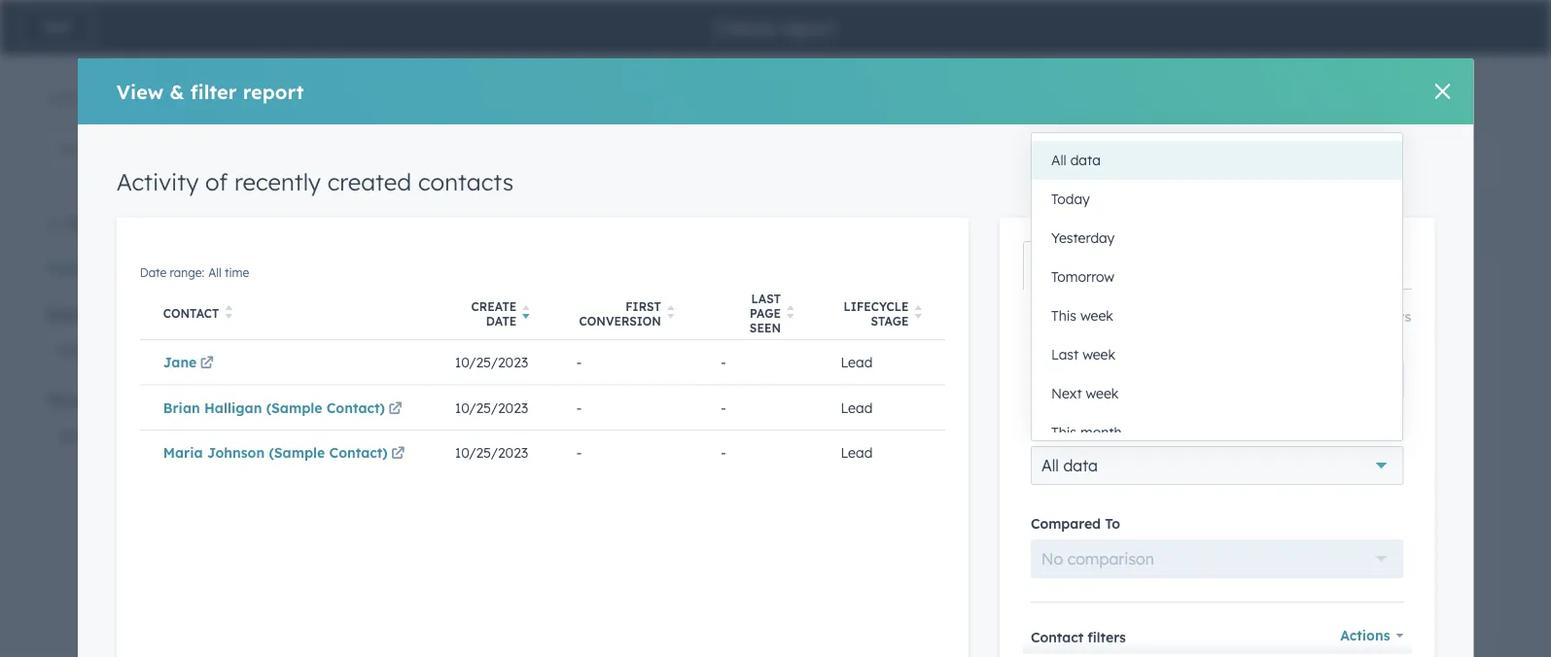 Task type: describe. For each thing, give the bounding box(es) containing it.
filter
[[68, 216, 104, 233]]

data
[[47, 306, 80, 323]]

last page seen
[[750, 292, 781, 336]]

page?
[[1004, 355, 1050, 375]]

exit link
[[19, 8, 94, 47]]

contact inside button
[[163, 306, 219, 321]]

filters
[[1052, 257, 1093, 274]]

created inside dialog
[[328, 167, 412, 197]]

report inside activity of recently created contacts dialog
[[243, 79, 304, 104]]

last week
[[1052, 346, 1116, 363]]

filter templates
[[68, 216, 176, 233]]

10/25/2023 for halligan
[[455, 399, 529, 416]]

(sample for johnson
[[269, 445, 325, 462]]

contacts
[[389, 377, 441, 392]]

blogs
[[1245, 332, 1284, 351]]

all data inside popup button
[[1042, 456, 1099, 475]]

from for scratch
[[484, 87, 531, 111]]

visualization
[[47, 392, 133, 409]]

link opens in a new window image inside jane link
[[200, 358, 214, 371]]

select for visualization
[[57, 426, 102, 445]]

view
[[117, 79, 164, 104]]

last week button
[[1032, 336, 1403, 375]]

link opens in a new window image for maria johnson (sample contact)
[[391, 448, 405, 462]]

all data inside button
[[1052, 152, 1101, 169]]

clear
[[47, 259, 83, 276]]

hubspot
[[1175, 332, 1240, 351]]

to
[[1106, 515, 1121, 532]]

page
[[750, 306, 781, 321]]

week for last week
[[1083, 346, 1116, 363]]

1 30 from the left
[[1104, 447, 1117, 462]]

of inside dialog
[[205, 167, 228, 197]]

websites
[[546, 377, 596, 392]]

1-15 of 125 results
[[47, 90, 160, 107]]

month
[[1081, 424, 1122, 441]]

submitted
[[702, 332, 776, 351]]

1 vertical spatial created
[[567, 290, 641, 314]]

clear filters button
[[47, 256, 126, 280]]

views
[[1081, 513, 1122, 528]]

activity of recently created contacts dialog
[[78, 58, 1474, 658]]

0 vertical spatial the
[[431, 332, 454, 351]]

what's the activity of contacts who recently submitted a form?
[[377, 332, 837, 351]]

from for templates
[[484, 206, 531, 231]]

blog for blog pages
[[989, 400, 1015, 415]]

of right the 15
[[76, 90, 89, 107]]

data inside button
[[1071, 152, 1101, 169]]

exit
[[44, 18, 69, 36]]

press to sort. image for first
[[667, 306, 675, 319]]

1 vertical spatial contact
[[400, 457, 456, 472]]

1 vertical spatial rate
[[1114, 617, 1144, 632]]

1 horizontal spatial contacts
[[537, 332, 600, 351]]

activity
[[459, 332, 513, 351]]

this for this month
[[1052, 424, 1077, 441]]

next week button
[[1032, 375, 1403, 414]]

results
[[118, 90, 160, 107]]

2 vertical spatial contact
[[1031, 629, 1084, 646]]

1-
[[47, 90, 58, 107]]

all
[[1127, 332, 1144, 351]]

bounce rate
[[1059, 617, 1144, 632]]

property
[[1068, 336, 1126, 353]]

tomorrow
[[1052, 269, 1115, 286]]

lifecycle stage button
[[818, 284, 946, 340]]

contact) for brian halligan (sample contact)
[[327, 399, 385, 416]]

actions
[[1341, 627, 1391, 644]]

press to sort. image for lifecycle stage
[[915, 306, 922, 319]]

create report
[[714, 15, 837, 39]]

stage
[[871, 314, 909, 328]]

link opens in a new window image inside jane link
[[200, 358, 214, 371]]

press to sort. image for contact
[[225, 306, 232, 319]]

1 many from the left
[[1014, 332, 1055, 351]]

1 horizontal spatial first
[[812, 450, 847, 464]]

press to sort. element for last page seen
[[787, 306, 794, 322]]

first conversion button
[[553, 284, 698, 340]]

reset filters button
[[1331, 306, 1412, 329]]

today button
[[1032, 180, 1403, 219]]

date range: all time inside activity of recently created contacts dialog
[[140, 266, 249, 280]]

(sample for halligan
[[266, 399, 322, 416]]

do
[[1104, 332, 1123, 351]]

select button for visualization
[[47, 416, 290, 455]]

lead for johnson
[[841, 445, 873, 462]]

create reports from templates
[[337, 206, 633, 231]]

compared for compared to: previous 30 days
[[1167, 447, 1225, 462]]

filters for contact filters
[[1088, 629, 1127, 646]]

johnson
[[207, 445, 265, 462]]

2 horizontal spatial recently
[[640, 332, 697, 351]]

a
[[780, 332, 790, 351]]

page section element
[[0, 0, 1552, 54]]

last
[[1081, 447, 1101, 462]]

create inside page section element
[[714, 15, 775, 39]]

1 vertical spatial conversion
[[812, 464, 894, 479]]

this month button
[[1032, 414, 1403, 452]]

no comparison
[[1042, 549, 1155, 568]]

next
[[1052, 385, 1083, 402]]

and
[[1186, 290, 1224, 314]]

lead for halligan
[[841, 399, 873, 416]]

my
[[1148, 332, 1171, 351]]

sources
[[84, 306, 135, 323]]

create date button
[[432, 284, 553, 340]]

1 vertical spatial range:
[[407, 424, 441, 438]]

descending sort. press to sort ascending. element
[[523, 306, 530, 322]]

maria
[[163, 445, 203, 462]]

all websites
[[528, 377, 596, 392]]

1 vertical spatial first conversion
[[812, 450, 894, 479]]

today
[[1052, 191, 1090, 208]]

jane link
[[163, 354, 217, 371]]

total
[[1075, 290, 1120, 314]]

brian halligan (sample contact) link
[[163, 399, 406, 416]]

contact filters
[[1031, 629, 1127, 646]]

blog for blog post total views and bounce rate
[[976, 290, 1020, 314]]

actions button
[[1341, 622, 1404, 649]]

range
[[1068, 422, 1107, 439]]

all data button
[[1031, 446, 1404, 485]]

of up activity in the bottom of the page
[[457, 290, 476, 314]]

views 0
[[1081, 513, 1122, 567]]

scratch
[[537, 87, 608, 111]]

1 horizontal spatial templates
[[537, 206, 633, 231]]

the inside how many views do all my hubspot blogs have? how many leave the page?
[[976, 355, 1000, 375]]

0 inside views 0
[[1093, 533, 1110, 567]]

compared to: previous 30 days
[[1167, 447, 1339, 462]]

last for last page seen
[[752, 292, 781, 306]]

compared for compared to
[[1031, 515, 1102, 532]]

filters link
[[1025, 242, 1120, 289]]

seen
[[750, 321, 781, 336]]

2 0 from the left
[[1332, 533, 1349, 567]]

press to sort. element for contact
[[225, 306, 232, 322]]

data sources
[[47, 306, 135, 323]]

select for data sources
[[57, 340, 102, 360]]

first inside first conversion button
[[626, 299, 661, 314]]

2 horizontal spatial range:
[[1006, 447, 1041, 462]]

1 vertical spatial contacts
[[647, 290, 730, 314]]

post
[[1026, 290, 1069, 314]]

0 horizontal spatial templates
[[108, 216, 176, 233]]

week for next week
[[1086, 385, 1119, 402]]

bounce
[[1059, 617, 1110, 632]]

jane
[[163, 354, 197, 371]]

to:
[[1229, 447, 1243, 462]]



Task type: vqa. For each thing, say whether or not it's contained in the screenshot.


Task type: locate. For each thing, give the bounding box(es) containing it.
last inside last page seen
[[752, 292, 781, 306]]

how many views do all my hubspot blogs have? how many leave the page?
[[976, 332, 1457, 375]]

1 vertical spatial report
[[243, 79, 304, 104]]

0 vertical spatial contacts
[[418, 167, 514, 197]]

1 press to sort. image from the left
[[667, 306, 675, 319]]

press to sort. image up the what's the activity of contacts who recently submitted a form?
[[667, 306, 675, 319]]

press to sort. element inside contact button
[[225, 306, 232, 322]]

compared left to:
[[1167, 447, 1225, 462]]

contact) down what's
[[327, 399, 385, 416]]

0 horizontal spatial 0
[[1093, 533, 1110, 567]]

contacts up "websites"
[[537, 332, 600, 351]]

time down forms
[[461, 424, 486, 438]]

2 reports from the top
[[407, 206, 478, 231]]

many
[[1014, 332, 1055, 351], [1373, 332, 1415, 351]]

0 horizontal spatial time
[[225, 266, 249, 280]]

2 horizontal spatial contacts
[[647, 290, 730, 314]]

link opens in a new window image
[[200, 358, 214, 371], [389, 403, 402, 416], [391, 448, 405, 462]]

1 select button from the top
[[47, 330, 290, 369]]

this up date property
[[1052, 307, 1077, 324]]

rate right bounce
[[1114, 617, 1144, 632]]

1 vertical spatial all data
[[1042, 456, 1099, 475]]

no
[[1042, 549, 1064, 568]]

contacts up 'create reports from templates'
[[418, 167, 514, 197]]

contact down no
[[1031, 629, 1084, 646]]

1 horizontal spatial activity
[[377, 290, 451, 314]]

30 right last
[[1104, 447, 1117, 462]]

0 horizontal spatial contacts
[[418, 167, 514, 197]]

clear filters
[[47, 259, 126, 276]]

forms
[[466, 377, 503, 392]]

week
[[1081, 307, 1114, 324], [1083, 346, 1116, 363], [1086, 385, 1119, 402]]

0 horizontal spatial filters
[[87, 259, 126, 276]]

press to sort. element for lifecycle stage
[[915, 306, 922, 322]]

link opens in a new window image inside maria johnson (sample contact) "link"
[[391, 448, 405, 462]]

0 vertical spatial first conversion
[[580, 299, 661, 328]]

0 horizontal spatial the
[[431, 332, 454, 351]]

leave
[[1419, 332, 1457, 351]]

data inside popup button
[[1064, 456, 1099, 475]]

1 horizontal spatial press to sort. image
[[915, 306, 922, 319]]

1 horizontal spatial time
[[461, 424, 486, 438]]

rate up the have?
[[1307, 290, 1347, 314]]

2 vertical spatial contacts
[[537, 332, 600, 351]]

press to sort. element inside last page seen button
[[787, 306, 794, 322]]

2 lead from the top
[[841, 399, 873, 416]]

blog left "post"
[[976, 290, 1020, 314]]

1 vertical spatial select
[[57, 426, 102, 445]]

contacts
[[418, 167, 514, 197], [647, 290, 730, 314], [537, 332, 600, 351]]

the right what's
[[431, 332, 454, 351]]

first conversion
[[580, 299, 661, 328], [812, 450, 894, 479]]

1 vertical spatial reports
[[407, 206, 478, 231]]

0 horizontal spatial last
[[752, 292, 781, 306]]

press to sort. element inside lifecycle stage button
[[915, 306, 922, 322]]

have?
[[1289, 332, 1332, 351]]

1 horizontal spatial the
[[976, 355, 1000, 375]]

select down 'data sources'
[[57, 340, 102, 360]]

create date inside popup button
[[1042, 370, 1131, 389]]

all inside all data popup button
[[1042, 456, 1060, 475]]

1 10/25/2023 from the top
[[455, 354, 529, 371]]

from left scratch
[[484, 87, 531, 111]]

0 vertical spatial filters
[[87, 259, 126, 276]]

0 horizontal spatial range:
[[170, 266, 205, 280]]

2 horizontal spatial the
[[1060, 447, 1078, 462]]

days down month
[[1121, 447, 1147, 462]]

1 vertical spatial activity of recently created contacts
[[377, 290, 730, 314]]

descending sort. press to sort ascending. image
[[523, 306, 530, 319]]

this up date range: in the last 30 days
[[1052, 424, 1077, 441]]

2 select button from the top
[[47, 416, 290, 455]]

1 vertical spatial blog
[[989, 400, 1015, 415]]

days right previous
[[1313, 447, 1339, 462]]

press to sort. image
[[667, 306, 675, 319], [787, 306, 794, 319]]

of down filter
[[205, 167, 228, 197]]

0 vertical spatial week
[[1081, 307, 1114, 324]]

0 horizontal spatial conversion
[[580, 314, 661, 328]]

contact) for maria johnson (sample contact)
[[329, 445, 388, 462]]

lifecycle
[[844, 299, 909, 314]]

1 vertical spatial time
[[461, 424, 486, 438]]

contact button
[[140, 284, 432, 340]]

1 horizontal spatial rate
[[1307, 290, 1347, 314]]

2 vertical spatial recently
[[640, 332, 697, 351]]

1 lead from the top
[[841, 354, 873, 371]]

15
[[58, 90, 72, 107]]

10/25/2023 for johnson
[[455, 445, 529, 462]]

0 vertical spatial conversion
[[580, 314, 661, 328]]

1 vertical spatial the
[[976, 355, 1000, 375]]

range: down contacts
[[407, 424, 441, 438]]

data right in
[[1064, 456, 1099, 475]]

1 horizontal spatial recently
[[482, 290, 561, 314]]

0 horizontal spatial activity
[[117, 167, 199, 197]]

contact) down brian halligan (sample contact) link
[[329, 445, 388, 462]]

1 vertical spatial link opens in a new window image
[[389, 403, 402, 416]]

0 vertical spatial lead
[[841, 354, 873, 371]]

1 vertical spatial views
[[1059, 332, 1100, 351]]

0 horizontal spatial 30
[[1104, 447, 1117, 462]]

view & filter report
[[117, 79, 304, 104]]

10/25/2023
[[455, 354, 529, 371], [455, 399, 529, 416], [455, 445, 529, 462]]

date range: all time down filter templates
[[140, 266, 249, 280]]

1 from from the top
[[484, 87, 531, 111]]

first
[[626, 299, 661, 314], [812, 450, 847, 464]]

1 this from the top
[[1052, 307, 1077, 324]]

2 vertical spatial range:
[[1006, 447, 1041, 462]]

3 press to sort. element from the left
[[787, 306, 794, 322]]

0 vertical spatial data
[[1071, 152, 1101, 169]]

create date for create date button
[[471, 299, 517, 328]]

time inside activity of recently created contacts dialog
[[225, 266, 249, 280]]

filters down "comparison"
[[1088, 629, 1127, 646]]

last
[[752, 292, 781, 306], [1052, 346, 1079, 363]]

0 vertical spatial select button
[[47, 330, 290, 369]]

yesterday button
[[1032, 219, 1403, 258]]

brian
[[163, 399, 200, 416]]

link opens in a new window image for brian halligan (sample contact)
[[389, 403, 402, 416]]

2 press to sort. image from the left
[[787, 306, 794, 319]]

compared up no
[[1031, 515, 1102, 532]]

conversion inside button
[[580, 314, 661, 328]]

form?
[[794, 332, 837, 351]]

2 vertical spatial filters
[[1088, 629, 1127, 646]]

blog left pages
[[989, 400, 1015, 415]]

data up today
[[1071, 152, 1101, 169]]

maria johnson (sample contact) link
[[163, 445, 408, 462]]

press to sort. element up halligan on the left of page
[[225, 306, 232, 322]]

range: inside activity of recently created contacts dialog
[[170, 266, 205, 280]]

0 vertical spatial views
[[1126, 290, 1180, 314]]

last up seen
[[752, 292, 781, 306]]

all
[[1052, 152, 1067, 169], [208, 266, 222, 280], [528, 377, 543, 392], [445, 424, 458, 438], [1042, 456, 1060, 475]]

press to sort. element right stage
[[915, 306, 922, 322]]

0 vertical spatial 10/25/2023
[[455, 354, 529, 371]]

create date button
[[1031, 360, 1404, 399]]

2 days from the left
[[1313, 447, 1339, 462]]

press to sort. element inside first conversion button
[[667, 306, 675, 322]]

1 vertical spatial last
[[1052, 346, 1079, 363]]

press to sort. image
[[225, 306, 232, 319], [915, 306, 922, 319]]

contact up jane link
[[163, 306, 219, 321]]

reports for templates
[[407, 206, 478, 231]]

date range: all time down contacts
[[377, 424, 486, 438]]

how up the page?
[[976, 332, 1009, 351]]

1 days from the left
[[1121, 447, 1147, 462]]

date property
[[1031, 336, 1126, 353]]

1 vertical spatial link opens in a new window image
[[389, 403, 402, 416]]

2 many from the left
[[1373, 332, 1415, 351]]

halligan
[[204, 399, 262, 416]]

press to sort. image right page at top
[[787, 306, 794, 319]]

week right 'next'
[[1086, 385, 1119, 402]]

3 10/25/2023 from the top
[[455, 445, 529, 462]]

brian halligan (sample contact)
[[163, 399, 385, 416]]

(sample down brian halligan (sample contact) link
[[269, 445, 325, 462]]

all data up today
[[1052, 152, 1101, 169]]

None checkbox
[[337, 126, 1505, 191], [337, 250, 1151, 658], [937, 250, 1505, 658], [337, 126, 1505, 191], [337, 250, 1151, 658], [937, 250, 1505, 658]]

all data down the date range
[[1042, 456, 1099, 475]]

30
[[1104, 447, 1117, 462], [1297, 447, 1310, 462]]

lead
[[841, 354, 873, 371], [841, 399, 873, 416], [841, 445, 873, 462]]

report inside page section element
[[781, 15, 837, 39]]

week left all
[[1083, 346, 1116, 363]]

2 press to sort. element from the left
[[667, 306, 675, 322]]

1 vertical spatial (sample
[[269, 445, 325, 462]]

bounce
[[1230, 290, 1301, 314]]

the right in
[[1060, 447, 1078, 462]]

range: down filter templates
[[170, 266, 205, 280]]

0 vertical spatial date range: all time
[[140, 266, 249, 280]]

from
[[484, 87, 531, 111], [484, 206, 531, 231]]

week up property
[[1081, 307, 1114, 324]]

from up create date button
[[484, 206, 531, 231]]

press to sort. image inside contact button
[[225, 306, 232, 319]]

link opens in a new window image inside brian halligan (sample contact) link
[[389, 403, 402, 416]]

create inside popup button
[[1042, 370, 1091, 389]]

0 vertical spatial contact)
[[327, 399, 385, 416]]

2 vertical spatial lead
[[841, 445, 873, 462]]

recently
[[234, 167, 321, 197], [482, 290, 561, 314], [640, 332, 697, 351]]

0 vertical spatial reports
[[407, 87, 478, 111]]

filters right clear
[[87, 259, 126, 276]]

select down the visualization at the left bottom of the page
[[57, 426, 102, 445]]

date range: all time
[[140, 266, 249, 280], [377, 424, 486, 438]]

create date inside button
[[471, 299, 517, 328]]

1 vertical spatial week
[[1083, 346, 1116, 363]]

select button down jane
[[47, 416, 290, 455]]

time up contact button
[[225, 266, 249, 280]]

all inside all data button
[[1052, 152, 1067, 169]]

0 up actions
[[1332, 533, 1349, 567]]

first conversion inside first conversion button
[[580, 299, 661, 328]]

press to sort. element up the what's the activity of contacts who recently submitted a form?
[[667, 306, 675, 322]]

1 press to sort. image from the left
[[225, 306, 232, 319]]

many up the page?
[[1014, 332, 1055, 351]]

no comparison button
[[1031, 539, 1404, 578]]

0 horizontal spatial first
[[626, 299, 661, 314]]

-
[[577, 354, 582, 371], [721, 354, 727, 371], [577, 399, 582, 416], [721, 399, 727, 416], [577, 445, 582, 462], [721, 445, 727, 462]]

views down this week
[[1059, 332, 1100, 351]]

blog pages
[[989, 400, 1055, 415]]

time
[[225, 266, 249, 280], [461, 424, 486, 438]]

0 vertical spatial report
[[781, 15, 837, 39]]

3 lead from the top
[[841, 445, 873, 462]]

date inside button
[[486, 314, 517, 328]]

1 horizontal spatial last
[[1052, 346, 1079, 363]]

1 reports from the top
[[407, 87, 478, 111]]

0 horizontal spatial press to sort. image
[[667, 306, 675, 319]]

1 vertical spatial select button
[[47, 416, 290, 455]]

recently inside activity of recently created contacts dialog
[[234, 167, 321, 197]]

0 horizontal spatial recently
[[234, 167, 321, 197]]

create date for create date popup button
[[1042, 370, 1131, 389]]

2 how from the left
[[1336, 332, 1369, 351]]

2 horizontal spatial create date
[[1042, 370, 1131, 389]]

link opens in a new window image inside brian halligan (sample contact) link
[[389, 403, 402, 416]]

2 10/25/2023 from the top
[[455, 399, 529, 416]]

views inside how many views do all my hubspot blogs have? how many leave the page?
[[1059, 332, 1100, 351]]

1 vertical spatial contact)
[[329, 445, 388, 462]]

press to sort. element for first conversion
[[667, 306, 675, 322]]

all data button
[[1032, 141, 1403, 180]]

0 horizontal spatial views
[[1059, 332, 1100, 351]]

this for this week
[[1052, 307, 1077, 324]]

contacts inside dialog
[[418, 167, 514, 197]]

0 horizontal spatial report
[[243, 79, 304, 104]]

link opens in a new window image for maria johnson (sample contact)
[[391, 448, 405, 462]]

reset
[[1331, 308, 1369, 325]]

filters for clear filters
[[87, 259, 126, 276]]

blog post total views and bounce rate
[[976, 290, 1347, 314]]

0 vertical spatial last
[[752, 292, 781, 306]]

previous
[[1247, 447, 1293, 462]]

1 select from the top
[[57, 340, 102, 360]]

pages
[[1019, 400, 1055, 415]]

1 vertical spatial compared
[[1031, 515, 1102, 532]]

(sample up maria johnson (sample contact) "link"
[[266, 399, 322, 416]]

activity up what's
[[377, 290, 451, 314]]

next week
[[1052, 385, 1119, 402]]

2 vertical spatial the
[[1060, 447, 1078, 462]]

last for last week
[[1052, 346, 1079, 363]]

yesterday
[[1052, 230, 1115, 247]]

0 vertical spatial link opens in a new window image
[[200, 358, 214, 371]]

1 horizontal spatial how
[[1336, 332, 1369, 351]]

in
[[1045, 447, 1057, 462]]

last up 'next'
[[1052, 346, 1079, 363]]

0 horizontal spatial date range: all time
[[140, 266, 249, 280]]

1 vertical spatial create date
[[1042, 370, 1131, 389]]

1 0 from the left
[[1093, 533, 1110, 567]]

1 vertical spatial date range: all time
[[377, 424, 486, 438]]

date inside popup button
[[1095, 370, 1131, 389]]

press to sort. image for last
[[787, 306, 794, 319]]

0 down to
[[1093, 533, 1110, 567]]

contact down contacts
[[400, 457, 456, 472]]

press to sort. element right page at top
[[787, 306, 794, 322]]

125
[[93, 90, 115, 107]]

1 horizontal spatial compared
[[1167, 447, 1225, 462]]

reset filters
[[1331, 308, 1412, 325]]

2 horizontal spatial filters
[[1373, 308, 1412, 325]]

what's
[[377, 332, 426, 351]]

this week
[[1052, 307, 1114, 324]]

of down the descending sort. press to sort ascending. element
[[517, 332, 532, 351]]

0 horizontal spatial many
[[1014, 332, 1055, 351]]

select button up brian
[[47, 330, 290, 369]]

created
[[328, 167, 412, 197], [567, 290, 641, 314]]

0 vertical spatial first
[[626, 299, 661, 314]]

2 vertical spatial create date
[[692, 450, 737, 479]]

1 vertical spatial 10/25/2023
[[455, 399, 529, 416]]

of
[[76, 90, 89, 107], [205, 167, 228, 197], [457, 290, 476, 314], [517, 332, 532, 351]]

lifecycle stage
[[844, 299, 909, 328]]

filters for reset filters
[[1373, 308, 1412, 325]]

conversion
[[580, 314, 661, 328], [812, 464, 894, 479]]

create reports from scratch
[[337, 87, 608, 111]]

the left the page?
[[976, 355, 1000, 375]]

1 horizontal spatial views
[[1126, 290, 1180, 314]]

many down reset filters button
[[1373, 332, 1415, 351]]

2 vertical spatial link opens in a new window image
[[391, 448, 405, 462]]

create inside button
[[471, 299, 517, 314]]

press to sort. image up halligan on the left of page
[[225, 306, 232, 319]]

press to sort. image right stage
[[915, 306, 922, 319]]

1 how from the left
[[976, 332, 1009, 351]]

contacts up "submitted"
[[647, 290, 730, 314]]

0 vertical spatial activity of recently created contacts
[[117, 167, 514, 197]]

range: left in
[[1006, 447, 1041, 462]]

close image
[[1435, 84, 1451, 99]]

Search search field
[[47, 129, 290, 168]]

1 press to sort. element from the left
[[225, 306, 232, 322]]

&
[[170, 79, 184, 104]]

select
[[57, 340, 102, 360], [57, 426, 102, 445]]

compared inside activity of recently created contacts dialog
[[1031, 515, 1102, 532]]

2 press to sort. image from the left
[[915, 306, 922, 319]]

filters right the reset
[[1373, 308, 1412, 325]]

comparison
[[1068, 549, 1155, 568]]

how
[[976, 332, 1009, 351], [1336, 332, 1369, 351]]

blog
[[976, 290, 1020, 314], [989, 400, 1015, 415]]

link opens in a new window image inside maria johnson (sample contact) "link"
[[391, 448, 405, 462]]

press to sort. image inside last page seen button
[[787, 306, 794, 319]]

1 horizontal spatial first conversion
[[812, 450, 894, 479]]

activity of recently created contacts inside dialog
[[117, 167, 514, 197]]

this month
[[1052, 424, 1122, 441]]

views
[[1126, 290, 1180, 314], [1059, 332, 1100, 351]]

1 vertical spatial lead
[[841, 399, 873, 416]]

who
[[605, 332, 635, 351]]

reports for scratch
[[407, 87, 478, 111]]

link opens in a new window image
[[200, 358, 214, 371], [389, 403, 402, 416], [391, 448, 405, 462]]

press to sort. image inside first conversion button
[[667, 306, 675, 319]]

2 30 from the left
[[1297, 447, 1310, 462]]

1 horizontal spatial conversion
[[812, 464, 894, 479]]

week for this week
[[1081, 307, 1114, 324]]

views up my
[[1126, 290, 1180, 314]]

link opens in a new window image for brian halligan (sample contact)
[[389, 403, 402, 416]]

0 vertical spatial this
[[1052, 307, 1077, 324]]

0 horizontal spatial create date
[[471, 299, 517, 328]]

maria johnson (sample contact)
[[163, 445, 388, 462]]

how down the reset
[[1336, 332, 1369, 351]]

30 right previous
[[1297, 447, 1310, 462]]

0 vertical spatial rate
[[1307, 290, 1347, 314]]

press to sort. element
[[225, 306, 232, 322], [667, 306, 675, 322], [787, 306, 794, 322], [915, 306, 922, 322]]

2 vertical spatial 10/25/2023
[[455, 445, 529, 462]]

0 vertical spatial select
[[57, 340, 102, 360]]

filters
[[87, 259, 126, 276], [1373, 308, 1412, 325], [1088, 629, 1127, 646]]

0 horizontal spatial days
[[1121, 447, 1147, 462]]

2 from from the top
[[484, 206, 531, 231]]

1 vertical spatial first
[[812, 450, 847, 464]]

1 horizontal spatial press to sort. image
[[787, 306, 794, 319]]

4 press to sort. element from the left
[[915, 306, 922, 322]]

activity up filter templates
[[117, 167, 199, 197]]

press to sort. image inside lifecycle stage button
[[915, 306, 922, 319]]

2 select from the top
[[57, 426, 102, 445]]

0 horizontal spatial contact
[[163, 306, 219, 321]]

0 horizontal spatial how
[[976, 332, 1009, 351]]

the
[[431, 332, 454, 351], [976, 355, 1000, 375], [1060, 447, 1078, 462]]

0 horizontal spatial first conversion
[[580, 299, 661, 328]]

2 this from the top
[[1052, 424, 1077, 441]]

this week button
[[1032, 297, 1403, 336]]

0 vertical spatial all data
[[1052, 152, 1101, 169]]

0 vertical spatial (sample
[[266, 399, 322, 416]]

activity inside dialog
[[117, 167, 199, 197]]

1 vertical spatial recently
[[482, 290, 561, 314]]

select button for data sources
[[47, 330, 290, 369]]

date range
[[1031, 422, 1107, 439]]



